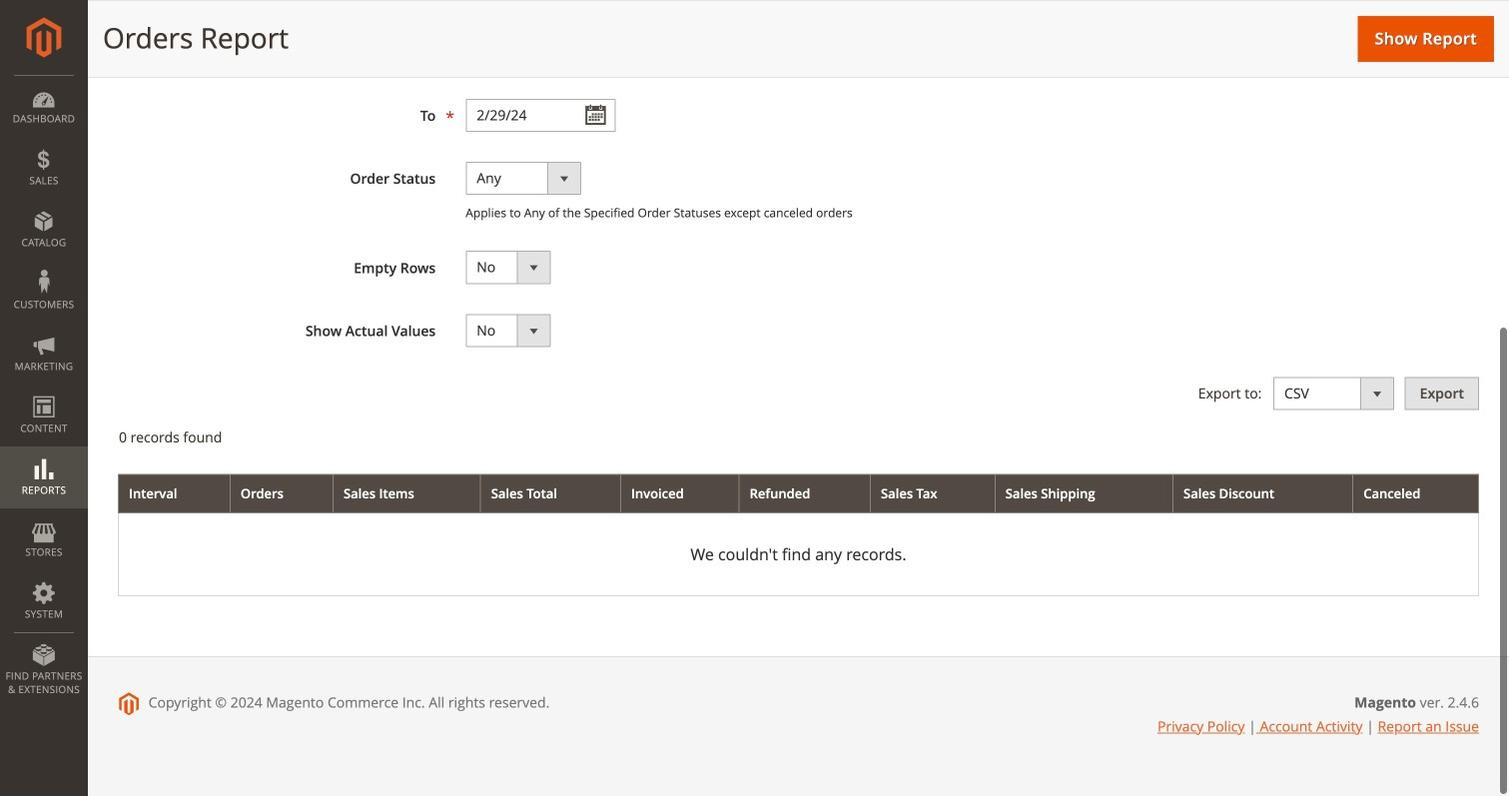 Task type: locate. For each thing, give the bounding box(es) containing it.
magento admin panel image
[[26, 17, 61, 58]]

menu bar
[[0, 75, 88, 707]]

None text field
[[466, 36, 616, 69], [466, 99, 616, 132], [466, 36, 616, 69], [466, 99, 616, 132]]



Task type: vqa. For each thing, say whether or not it's contained in the screenshot.
To text box
no



